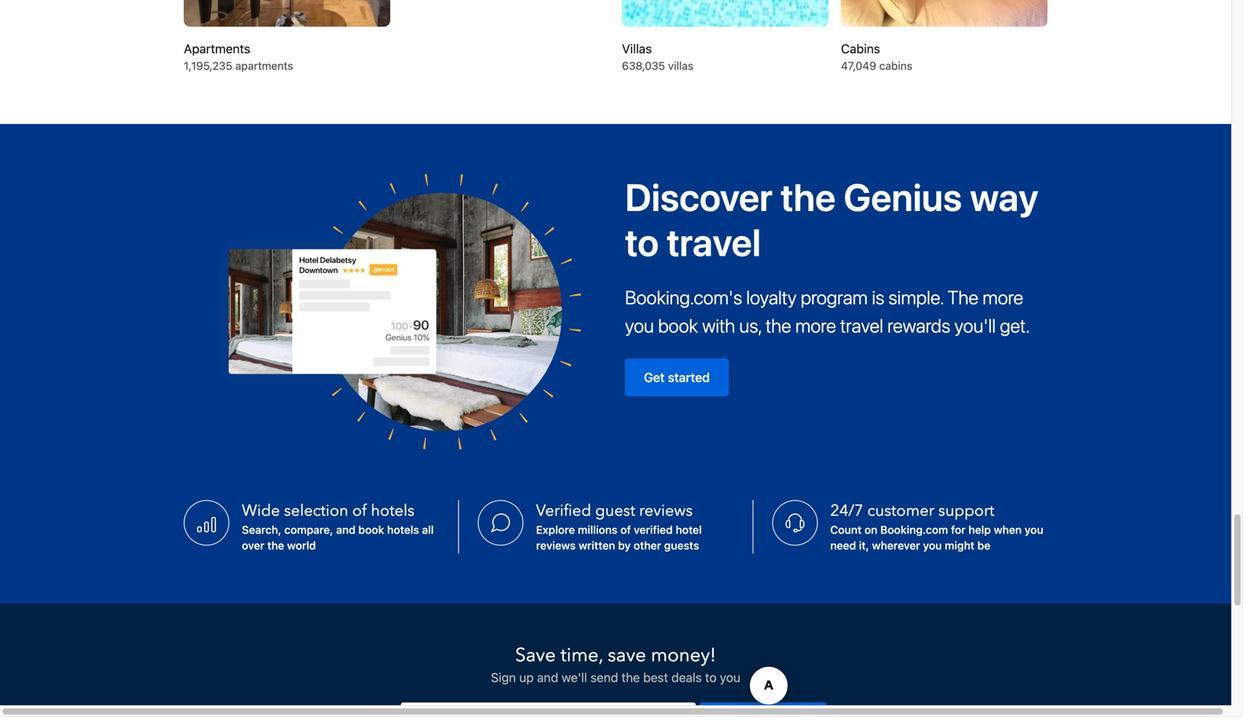 Task type: vqa. For each thing, say whether or not it's contained in the screenshot.


Task type: locate. For each thing, give the bounding box(es) containing it.
1 vertical spatial and
[[537, 671, 558, 686]]

1 vertical spatial more
[[796, 315, 836, 337]]

apartments
[[235, 59, 293, 72]]

hotels right selection
[[371, 501, 415, 522]]

you down booking.com
[[923, 540, 942, 553]]

cabins 47,049 cabins
[[841, 41, 913, 72]]

of
[[352, 501, 367, 522], [620, 524, 631, 537]]

of up "by"
[[620, 524, 631, 537]]

save
[[515, 643, 556, 669]]

hotels
[[371, 501, 415, 522], [387, 524, 419, 537]]

millions
[[578, 524, 618, 537]]

and inside wide selection of hotels search, compare, and book hotels all over the world
[[336, 524, 356, 537]]

1 vertical spatial of
[[620, 524, 631, 537]]

1 horizontal spatial to
[[705, 671, 717, 686]]

0 horizontal spatial to
[[625, 220, 659, 264]]

book left all
[[358, 524, 384, 537]]

0 vertical spatial travel
[[667, 220, 761, 264]]

0 horizontal spatial book
[[358, 524, 384, 537]]

0 vertical spatial book
[[658, 315, 698, 337]]

travel
[[667, 220, 761, 264], [840, 315, 883, 337]]

the
[[781, 175, 836, 219], [766, 315, 791, 337], [267, 540, 284, 553], [622, 671, 640, 686]]

guests
[[664, 540, 699, 553]]

and for time,
[[537, 671, 558, 686]]

reviews down explore
[[536, 540, 576, 553]]

to
[[625, 220, 659, 264], [705, 671, 717, 686]]

0 vertical spatial of
[[352, 501, 367, 522]]

1 horizontal spatial travel
[[840, 315, 883, 337]]

you inside save time, save money! sign up and we'll send the best deals to you
[[720, 671, 741, 686]]

24/7 customer support count on booking.com for help when you need it, wherever you might be
[[830, 501, 1044, 553]]

travel inside the booking.com's loyalty program is simple. the more you book with us, the more travel rewards you'll get.
[[840, 315, 883, 337]]

apartments 1,195,235 apartments
[[184, 41, 293, 72]]

travel down "discover" on the right top of the page
[[667, 220, 761, 264]]

1 vertical spatial book
[[358, 524, 384, 537]]

get.
[[1000, 315, 1030, 337]]

you'll
[[955, 315, 996, 337]]

get started
[[644, 370, 710, 385]]

and inside save time, save money! sign up and we'll send the best deals to you
[[537, 671, 558, 686]]

up
[[519, 671, 534, 686]]

the
[[948, 287, 979, 309]]

1 vertical spatial reviews
[[536, 540, 576, 553]]

reviews up verified
[[639, 501, 693, 522]]

and
[[336, 524, 356, 537], [537, 671, 558, 686]]

discover the genius way to travel
[[625, 175, 1039, 264]]

to right deals
[[705, 671, 717, 686]]

more down "program"
[[796, 315, 836, 337]]

written
[[579, 540, 615, 553]]

0 vertical spatial to
[[625, 220, 659, 264]]

villas
[[622, 41, 652, 56]]

to inside save time, save money! sign up and we'll send the best deals to you
[[705, 671, 717, 686]]

you inside the booking.com's loyalty program is simple. the more you book with us, the more travel rewards you'll get.
[[625, 315, 654, 337]]

to up booking.com's
[[625, 220, 659, 264]]

more
[[983, 287, 1023, 309], [796, 315, 836, 337]]

0 vertical spatial more
[[983, 287, 1023, 309]]

send
[[591, 671, 618, 686]]

1 horizontal spatial of
[[620, 524, 631, 537]]

1 vertical spatial travel
[[840, 315, 883, 337]]

more up get.
[[983, 287, 1023, 309]]

and down selection
[[336, 524, 356, 537]]

of inside verified guest reviews explore millions of verified hotel reviews written by other guests
[[620, 524, 631, 537]]

best
[[643, 671, 668, 686]]

simple.
[[889, 287, 943, 309]]

deals
[[672, 671, 702, 686]]

when
[[994, 524, 1022, 537]]

1 horizontal spatial book
[[658, 315, 698, 337]]

1 horizontal spatial more
[[983, 287, 1023, 309]]

you right when in the right of the page
[[1025, 524, 1044, 537]]

be
[[978, 540, 991, 553]]

book down booking.com's
[[658, 315, 698, 337]]

discover
[[625, 175, 773, 219]]

0 horizontal spatial of
[[352, 501, 367, 522]]

is
[[872, 287, 885, 309]]

0 horizontal spatial reviews
[[536, 540, 576, 553]]

way
[[970, 175, 1039, 219]]

hotels left all
[[387, 524, 419, 537]]

villas 638,035 villas
[[622, 41, 694, 72]]

1,195,235
[[184, 59, 232, 72]]

search,
[[242, 524, 281, 537]]

verified guest reviews explore millions of verified hotel reviews written by other guests
[[536, 501, 702, 553]]

you down booking.com's
[[625, 315, 654, 337]]

1 horizontal spatial and
[[537, 671, 558, 686]]

of right selection
[[352, 501, 367, 522]]

book
[[658, 315, 698, 337], [358, 524, 384, 537]]

0 vertical spatial and
[[336, 524, 356, 537]]

booking.com's loyalty program is simple. the more you book with us, the more travel rewards you'll get.
[[625, 287, 1030, 337]]

the inside the booking.com's loyalty program is simple. the more you book with us, the more travel rewards you'll get.
[[766, 315, 791, 337]]

and right up
[[537, 671, 558, 686]]

all
[[422, 524, 434, 537]]

support
[[938, 501, 995, 522]]

you
[[625, 315, 654, 337], [1025, 524, 1044, 537], [923, 540, 942, 553], [720, 671, 741, 686]]

with
[[702, 315, 735, 337]]

reviews
[[639, 501, 693, 522], [536, 540, 576, 553]]

1 vertical spatial to
[[705, 671, 717, 686]]

you right deals
[[720, 671, 741, 686]]

Your email address email field
[[401, 703, 696, 718]]

1 horizontal spatial reviews
[[639, 501, 693, 522]]

travel down is
[[840, 315, 883, 337]]

wherever
[[872, 540, 920, 553]]

sign
[[491, 671, 516, 686]]

hotel
[[676, 524, 702, 537]]

0 horizontal spatial travel
[[667, 220, 761, 264]]

0 horizontal spatial and
[[336, 524, 356, 537]]



Task type: describe. For each thing, give the bounding box(es) containing it.
program
[[801, 287, 868, 309]]

booking.com's
[[625, 287, 742, 309]]

verified
[[634, 524, 673, 537]]

started
[[668, 370, 710, 385]]

over
[[242, 540, 265, 553]]

wide selection of hotels search, compare, and book hotels all over the world
[[242, 501, 434, 553]]

0 horizontal spatial more
[[796, 315, 836, 337]]

compare,
[[284, 524, 333, 537]]

0 vertical spatial reviews
[[639, 501, 693, 522]]

count
[[830, 524, 862, 537]]

on
[[865, 524, 878, 537]]

other
[[634, 540, 661, 553]]

travel inside "discover the genius way to travel"
[[667, 220, 761, 264]]

world
[[287, 540, 316, 553]]

cabins
[[879, 59, 913, 72]]

help
[[969, 524, 991, 537]]

selection
[[284, 501, 348, 522]]

apartments
[[184, 41, 250, 56]]

need
[[830, 540, 856, 553]]

24/7
[[830, 501, 864, 522]]

book inside wide selection of hotels search, compare, and book hotels all over the world
[[358, 524, 384, 537]]

save
[[608, 643, 646, 669]]

book inside the booking.com's loyalty program is simple. the more you book with us, the more travel rewards you'll get.
[[658, 315, 698, 337]]

get started link
[[625, 359, 729, 397]]

wide
[[242, 501, 280, 522]]

to inside "discover the genius way to travel"
[[625, 220, 659, 264]]

time,
[[561, 643, 603, 669]]

guest
[[595, 501, 635, 522]]

rewards
[[888, 315, 951, 337]]

loyalty
[[746, 287, 797, 309]]

booking.com
[[881, 524, 948, 537]]

the inside "discover the genius way to travel"
[[781, 175, 836, 219]]

it,
[[859, 540, 869, 553]]

cabins
[[841, 41, 880, 56]]

by
[[618, 540, 631, 553]]

genius
[[844, 175, 962, 219]]

638,035
[[622, 59, 665, 72]]

we'll
[[562, 671, 587, 686]]

of inside wide selection of hotels search, compare, and book hotels all over the world
[[352, 501, 367, 522]]

villas
[[668, 59, 694, 72]]

verified
[[536, 501, 591, 522]]

money!
[[651, 643, 716, 669]]

get
[[644, 370, 665, 385]]

47,049
[[841, 59, 876, 72]]

and for selection
[[336, 524, 356, 537]]

1 vertical spatial hotels
[[387, 524, 419, 537]]

us,
[[739, 315, 762, 337]]

0 vertical spatial hotels
[[371, 501, 415, 522]]

for
[[951, 524, 966, 537]]

the inside wide selection of hotels search, compare, and book hotels all over the world
[[267, 540, 284, 553]]

save time, save money! sign up and we'll send the best deals to you
[[491, 643, 741, 686]]

explore
[[536, 524, 575, 537]]

customer
[[867, 501, 935, 522]]

might
[[945, 540, 975, 553]]

the inside save time, save money! sign up and we'll send the best deals to you
[[622, 671, 640, 686]]



